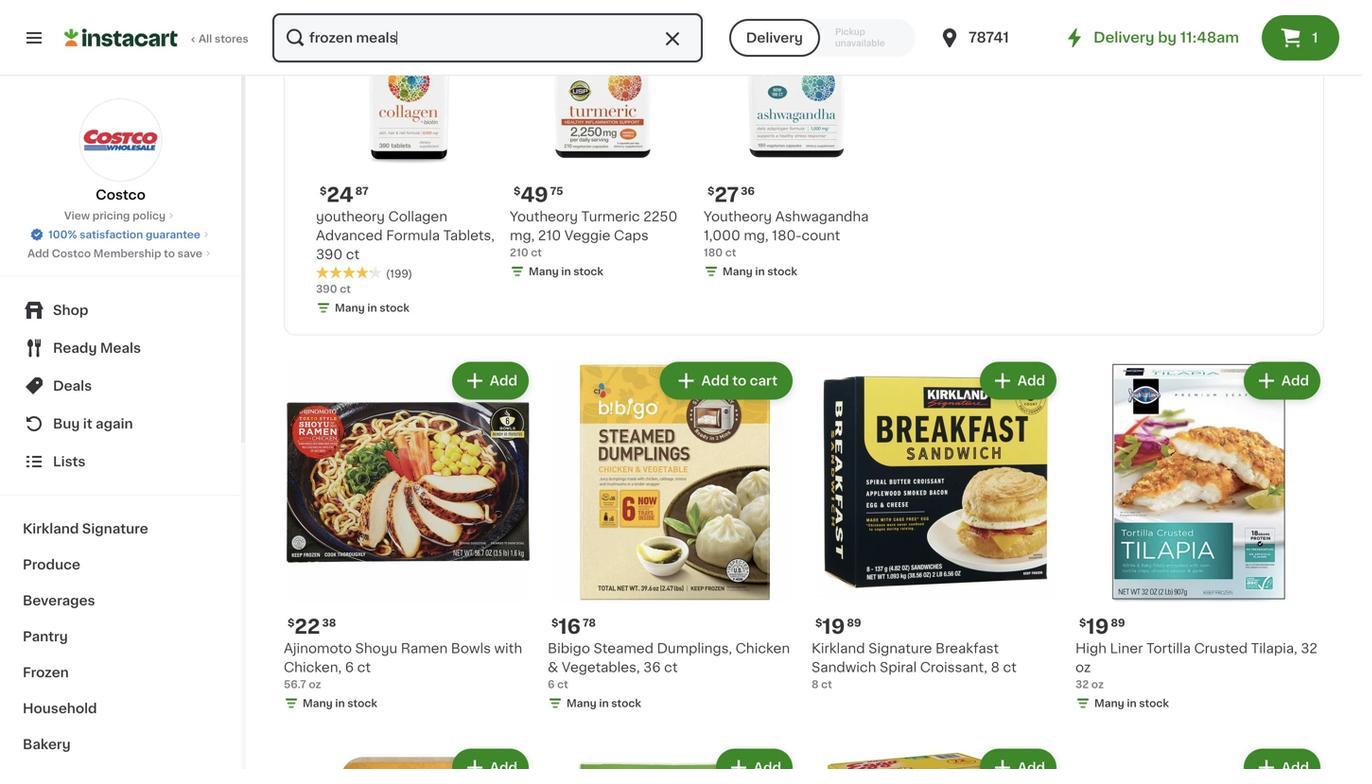Task type: locate. For each thing, give the bounding box(es) containing it.
0 horizontal spatial 89
[[847, 618, 861, 628]]

many in stock
[[529, 266, 603, 277], [723, 266, 797, 277], [335, 303, 410, 313], [303, 698, 377, 709], [567, 698, 641, 709], [1095, 698, 1169, 709]]

oz
[[1076, 661, 1091, 674], [309, 679, 321, 690], [1092, 679, 1104, 690]]

buy
[[53, 417, 80, 430]]

many in stock down liner
[[1095, 698, 1169, 709]]

stock for 16
[[611, 698, 641, 709]]

many in stock down 180-
[[723, 266, 797, 277]]

$ for youtheory collagen advanced formula tablets, 390 ct
[[320, 186, 327, 196]]

2 $ 19 89 from the left
[[1079, 617, 1125, 637]]

signature up spiral
[[869, 642, 932, 655]]

in down chicken,
[[335, 698, 345, 709]]

36 right 27
[[741, 186, 755, 196]]

in for 19
[[1127, 698, 1137, 709]]

many in stock for 27
[[723, 266, 797, 277]]

lists link
[[11, 443, 230, 481]]

$ left 75
[[514, 186, 521, 196]]

2 19 from the left
[[1086, 617, 1109, 637]]

0 horizontal spatial kirkland
[[23, 522, 79, 535]]

tortilla
[[1147, 642, 1191, 655]]

ramen
[[401, 642, 448, 655]]

$ inside '$ 24 87'
[[320, 186, 327, 196]]

1 youtheory from the left
[[510, 210, 578, 223]]

frozen link
[[11, 655, 230, 691]]

0 vertical spatial 390
[[316, 248, 343, 261]]

delivery
[[1094, 31, 1155, 44], [746, 31, 803, 44]]

instacart logo image
[[64, 26, 178, 49]]

stock down 180-
[[768, 266, 797, 277]]

many for 22
[[303, 698, 333, 709]]

0 vertical spatial kirkland
[[23, 522, 79, 535]]

it
[[83, 417, 92, 430]]

many in stock for 49
[[529, 266, 603, 277]]

view pricing policy link
[[64, 208, 177, 223]]

$ for high liner tortilla crusted tilapia, 32 oz
[[1079, 618, 1086, 628]]

mg, inside youtheory turmeric 2250 mg, 210 veggie caps 210 ct
[[510, 229, 535, 242]]

bowls
[[451, 642, 491, 655]]

1 vertical spatial 6
[[548, 679, 555, 690]]

many for 27
[[723, 266, 753, 277]]

product group containing 49
[[510, 0, 696, 283]]

2 mg, from the left
[[744, 229, 769, 242]]

stock
[[574, 266, 603, 277], [768, 266, 797, 277], [380, 303, 410, 313], [347, 698, 377, 709], [611, 698, 641, 709], [1139, 698, 1169, 709]]

produce
[[23, 558, 80, 571]]

product group containing 24
[[316, 0, 502, 319]]

$ inside $ 16 78
[[552, 618, 559, 628]]

32 right tilapia,
[[1301, 642, 1318, 655]]

1 horizontal spatial signature
[[869, 642, 932, 655]]

2 youtheory from the left
[[704, 210, 772, 223]]

membership
[[93, 248, 161, 259]]

0 horizontal spatial youtheory
[[510, 210, 578, 223]]

1 390 from the top
[[316, 248, 343, 261]]

product group containing 16
[[548, 358, 797, 715]]

mg, inside youtheory ashwagandha 1,000 mg, 180-count 180 ct
[[744, 229, 769, 242]]

youtheory down '$ 27 36'
[[704, 210, 772, 223]]

youtheory for 27
[[704, 210, 772, 223]]

ct inside ajinomoto shoyu ramen bowls with chicken, 6 ct 56.7 oz
[[357, 661, 371, 674]]

many down 180
[[723, 266, 753, 277]]

0 vertical spatial 6
[[345, 661, 354, 674]]

$ 16 78
[[552, 617, 596, 637]]

ct
[[531, 247, 542, 258], [725, 247, 736, 258], [346, 248, 360, 261], [340, 284, 351, 294], [357, 661, 371, 674], [664, 661, 678, 674], [1003, 661, 1017, 674], [557, 679, 568, 690], [821, 679, 832, 690]]

many down 56.7
[[303, 698, 333, 709]]

in down liner
[[1127, 698, 1137, 709]]

costco up view pricing policy link
[[96, 188, 146, 202]]

$ 19 89 up sandwich
[[816, 617, 861, 637]]

many down liner
[[1095, 698, 1125, 709]]

oz inside ajinomoto shoyu ramen bowls with chicken, 6 ct 56.7 oz
[[309, 679, 321, 690]]

0 horizontal spatial signature
[[82, 522, 148, 535]]

1 vertical spatial 8
[[812, 679, 819, 690]]

Search field
[[272, 13, 703, 62]]

$ up youtheory
[[320, 186, 327, 196]]

36 down steamed
[[643, 661, 661, 674]]

32 down high
[[1076, 679, 1089, 690]]

1 19 from the left
[[822, 617, 845, 637]]

costco down 100%
[[52, 248, 91, 259]]

product group
[[316, 0, 502, 319], [510, 0, 696, 283], [704, 0, 890, 283], [284, 358, 533, 715], [548, 358, 797, 715], [812, 358, 1061, 692], [1076, 358, 1325, 715], [284, 745, 533, 769], [548, 745, 797, 769], [812, 745, 1061, 769], [1076, 745, 1325, 769]]

pantry link
[[11, 619, 230, 655]]

kirkland inside kirkland signature breakfast sandwich spiral croissant, 8 ct 8 ct
[[812, 642, 865, 655]]

0 horizontal spatial 6
[[345, 661, 354, 674]]

mg, down 49
[[510, 229, 535, 242]]

0 vertical spatial 32
[[1301, 642, 1318, 655]]

0 horizontal spatial $ 19 89
[[816, 617, 861, 637]]

210 left 'veggie'
[[538, 229, 561, 242]]

$ 22 38
[[288, 617, 336, 637]]

6 down &
[[548, 679, 555, 690]]

policy
[[133, 211, 166, 221]]

$ for youtheory ashwagandha 1,000 mg, 180-count
[[708, 186, 715, 196]]

0 horizontal spatial 19
[[822, 617, 845, 637]]

$ for ajinomoto shoyu ramen bowls with chicken, 6 ct
[[288, 618, 295, 628]]

$ for kirkland signature breakfast sandwich spiral croissant, 8 ct
[[816, 618, 822, 628]]

costco logo image
[[79, 98, 162, 182]]

0 vertical spatial 210
[[538, 229, 561, 242]]

ready meals link
[[11, 329, 230, 367]]

$ up ajinomoto on the bottom of page
[[288, 618, 295, 628]]

lists
[[53, 455, 86, 468]]

38
[[322, 618, 336, 628]]

add for high liner tortilla crusted tilapia, 32 oz
[[1282, 374, 1309, 387]]

2 89 from the left
[[1111, 618, 1125, 628]]

1 vertical spatial 390
[[316, 284, 337, 294]]

many in stock down chicken,
[[303, 698, 377, 709]]

1 vertical spatial 36
[[643, 661, 661, 674]]

19 for high liner tortilla crusted tilapia, 32 oz
[[1086, 617, 1109, 637]]

89 up sandwich
[[847, 618, 861, 628]]

24
[[327, 185, 354, 205]]

many down youtheory turmeric 2250 mg, 210 veggie caps 210 ct
[[529, 266, 559, 277]]

1 mg, from the left
[[510, 229, 535, 242]]

delivery for delivery
[[746, 31, 803, 44]]

89 up liner
[[1111, 618, 1125, 628]]

beverages
[[23, 594, 95, 607]]

youtheory
[[316, 210, 385, 223]]

8
[[991, 661, 1000, 674], [812, 679, 819, 690]]

to inside button
[[732, 374, 747, 387]]

0 vertical spatial to
[[164, 248, 175, 259]]

1 vertical spatial to
[[732, 374, 747, 387]]

liner
[[1110, 642, 1143, 655]]

youtheory inside youtheory turmeric 2250 mg, 210 veggie caps 210 ct
[[510, 210, 578, 223]]

1 horizontal spatial 8
[[991, 661, 1000, 674]]

1 horizontal spatial kirkland
[[812, 642, 865, 655]]

27
[[715, 185, 739, 205]]

spiral
[[880, 661, 917, 674]]

in down youtheory ashwagandha 1,000 mg, 180-count 180 ct on the right top of the page
[[755, 266, 765, 277]]

0 vertical spatial costco
[[96, 188, 146, 202]]

&
[[548, 661, 558, 674]]

stock down ajinomoto shoyu ramen bowls with chicken, 6 ct 56.7 oz
[[347, 698, 377, 709]]

kirkland up sandwich
[[812, 642, 865, 655]]

1 vertical spatial signature
[[869, 642, 932, 655]]

delivery inside button
[[746, 31, 803, 44]]

product group containing 22
[[284, 358, 533, 715]]

0 horizontal spatial to
[[164, 248, 175, 259]]

delivery for delivery by 11:48am
[[1094, 31, 1155, 44]]

advanced
[[316, 229, 383, 242]]

1 horizontal spatial 6
[[548, 679, 555, 690]]

1 vertical spatial costco
[[52, 248, 91, 259]]

signature for kirkland signature
[[82, 522, 148, 535]]

32
[[1301, 642, 1318, 655], [1076, 679, 1089, 690]]

buy it again
[[53, 417, 133, 430]]

1 horizontal spatial mg,
[[744, 229, 769, 242]]

mg, for 27
[[744, 229, 769, 242]]

costco
[[96, 188, 146, 202], [52, 248, 91, 259]]

19 up sandwich
[[822, 617, 845, 637]]

add inside button
[[702, 374, 729, 387]]

1 horizontal spatial delivery
[[1094, 31, 1155, 44]]

1 vertical spatial kirkland
[[812, 642, 865, 655]]

chicken
[[736, 642, 790, 655]]

36
[[741, 186, 755, 196], [643, 661, 661, 674]]

$ up high
[[1079, 618, 1086, 628]]

1 horizontal spatial 36
[[741, 186, 755, 196]]

add for ajinomoto shoyu ramen bowls with chicken, 6 ct
[[490, 374, 518, 387]]

add costco membership to save link
[[28, 246, 214, 261]]

0 horizontal spatial mg,
[[510, 229, 535, 242]]

add for youtheory ashwagandha 1,000 mg, 180-count
[[847, 5, 875, 18]]

high liner tortilla crusted tilapia, 32 oz 32 oz
[[1076, 642, 1318, 690]]

0 horizontal spatial 8
[[812, 679, 819, 690]]

by
[[1158, 31, 1177, 44]]

78741 button
[[938, 11, 1052, 64]]

210 down 49
[[510, 247, 529, 258]]

6 inside bibigo steamed dumplings, chicken & vegetables, 36 ct 6 ct
[[548, 679, 555, 690]]

$ inside $ 22 38
[[288, 618, 295, 628]]

to
[[164, 248, 175, 259], [732, 374, 747, 387]]

1 horizontal spatial youtheory
[[704, 210, 772, 223]]

$ 19 89 for high liner tortilla crusted tilapia, 32 oz
[[1079, 617, 1125, 637]]

signature up produce link
[[82, 522, 148, 535]]

8 down breakfast
[[991, 661, 1000, 674]]

$ 19 89 up high
[[1079, 617, 1125, 637]]

$ up bibigo
[[552, 618, 559, 628]]

0 horizontal spatial 36
[[643, 661, 661, 674]]

collagen
[[388, 210, 448, 223]]

dumplings,
[[657, 642, 732, 655]]

0 vertical spatial 8
[[991, 661, 1000, 674]]

many down vegetables,
[[567, 698, 597, 709]]

$ 24 87
[[320, 185, 369, 205]]

1 horizontal spatial 19
[[1086, 617, 1109, 637]]

0 horizontal spatial delivery
[[746, 31, 803, 44]]

produce link
[[11, 547, 230, 583]]

youtheory down $ 49 75 in the left of the page
[[510, 210, 578, 223]]

add to cart
[[702, 374, 778, 387]]

many in stock for 22
[[303, 698, 377, 709]]

all stores
[[199, 34, 249, 44]]

youtheory inside youtheory ashwagandha 1,000 mg, 180-count 180 ct
[[704, 210, 772, 223]]

19 for kirkland signature breakfast sandwich spiral croissant, 8 ct
[[822, 617, 845, 637]]

6 right chicken,
[[345, 661, 354, 674]]

add to cart button
[[662, 364, 791, 398]]

★★★★★
[[316, 266, 382, 279], [316, 266, 382, 279]]

180
[[704, 247, 723, 258]]

1 horizontal spatial 89
[[1111, 618, 1125, 628]]

signature
[[82, 522, 148, 535], [869, 642, 932, 655]]

None search field
[[271, 11, 705, 64]]

1 vertical spatial 210
[[510, 247, 529, 258]]

household
[[23, 702, 97, 715]]

pantry
[[23, 630, 68, 643]]

$ up sandwich
[[816, 618, 822, 628]]

kirkland signature link
[[11, 511, 230, 547]]

kirkland up "produce"
[[23, 522, 79, 535]]

to down guarantee on the top left
[[164, 248, 175, 259]]

in down vegetables,
[[599, 698, 609, 709]]

$
[[320, 186, 327, 196], [514, 186, 521, 196], [708, 186, 715, 196], [288, 618, 295, 628], [552, 618, 559, 628], [816, 618, 822, 628], [1079, 618, 1086, 628]]

0 vertical spatial signature
[[82, 522, 148, 535]]

19
[[822, 617, 845, 637], [1086, 617, 1109, 637]]

1 horizontal spatial $ 19 89
[[1079, 617, 1125, 637]]

1 horizontal spatial to
[[732, 374, 747, 387]]

19 up high
[[1086, 617, 1109, 637]]

mg, left 180-
[[744, 229, 769, 242]]

89 for kirkland signature breakfast sandwich spiral croissant, 8 ct
[[847, 618, 861, 628]]

180-
[[772, 229, 802, 242]]

210
[[538, 229, 561, 242], [510, 247, 529, 258]]

8 down sandwich
[[812, 679, 819, 690]]

signature inside kirkland signature breakfast sandwich spiral croissant, 8 ct 8 ct
[[869, 642, 932, 655]]

stock down vegetables,
[[611, 698, 641, 709]]

caps
[[614, 229, 649, 242]]

in down 'veggie'
[[561, 266, 571, 277]]

0 vertical spatial 36
[[741, 186, 755, 196]]

$ inside $ 49 75
[[514, 186, 521, 196]]

to left the cart
[[732, 374, 747, 387]]

stock down 'veggie'
[[574, 266, 603, 277]]

many in stock down vegetables,
[[567, 698, 641, 709]]

youtheory
[[510, 210, 578, 223], [704, 210, 772, 223]]

$ inside '$ 27 36'
[[708, 186, 715, 196]]

1 89 from the left
[[847, 618, 861, 628]]

stock down high liner tortilla crusted tilapia, 32 oz 32 oz
[[1139, 698, 1169, 709]]

1 $ 19 89 from the left
[[816, 617, 861, 637]]

$ 27 36
[[708, 185, 755, 205]]

in
[[561, 266, 571, 277], [755, 266, 765, 277], [367, 303, 377, 313], [335, 698, 345, 709], [599, 698, 609, 709], [1127, 698, 1137, 709]]

ready meals
[[53, 342, 141, 355]]

many in stock down 'veggie'
[[529, 266, 603, 277]]

youtheory for 49
[[510, 210, 578, 223]]

1 vertical spatial 32
[[1076, 679, 1089, 690]]

$ 19 89
[[816, 617, 861, 637], [1079, 617, 1125, 637]]

0 horizontal spatial costco
[[52, 248, 91, 259]]

sandwich
[[812, 661, 876, 674]]

$ up 1,000 on the right top of the page
[[708, 186, 715, 196]]



Task type: describe. For each thing, give the bounding box(es) containing it.
kirkland signature
[[23, 522, 148, 535]]

veggie
[[565, 229, 611, 242]]

kirkland signature breakfast sandwich spiral croissant, 8 ct 8 ct
[[812, 642, 1017, 690]]

kirkland for kirkland signature breakfast sandwich spiral croissant, 8 ct 8 ct
[[812, 642, 865, 655]]

formula
[[386, 229, 440, 242]]

add button for high liner tortilla crusted tilapia, 32 oz
[[1246, 364, 1319, 398]]

view
[[64, 211, 90, 221]]

youtheory ashwagandha 1,000 mg, 180-count 180 ct
[[704, 210, 869, 258]]

many in stock for 19
[[1095, 698, 1169, 709]]

1 horizontal spatial costco
[[96, 188, 146, 202]]

stock for 27
[[768, 266, 797, 277]]

2 390 from the top
[[316, 284, 337, 294]]

add costco membership to save
[[28, 248, 202, 259]]

bakery link
[[11, 727, 230, 763]]

2250
[[643, 210, 678, 223]]

ajinomoto shoyu ramen bowls with chicken, 6 ct 56.7 oz
[[284, 642, 522, 690]]

add button for youtheory turmeric 2250 mg, 210 veggie caps
[[618, 0, 691, 28]]

many down the 390 ct
[[335, 303, 365, 313]]

11:48am
[[1180, 31, 1239, 44]]

stock for 49
[[574, 266, 603, 277]]

bibigo
[[548, 642, 590, 655]]

many for 16
[[567, 698, 597, 709]]

vegetables,
[[562, 661, 640, 674]]

ct inside youtheory ashwagandha 1,000 mg, 180-count 180 ct
[[725, 247, 736, 258]]

36 inside bibigo steamed dumplings, chicken & vegetables, 36 ct 6 ct
[[643, 661, 661, 674]]

cart
[[750, 374, 778, 387]]

bibigo steamed dumplings, chicken & vegetables, 36 ct 6 ct
[[548, 642, 790, 690]]

kirkland for kirkland signature
[[23, 522, 79, 535]]

78
[[583, 618, 596, 628]]

household link
[[11, 691, 230, 727]]

add for youtheory turmeric 2250 mg, 210 veggie caps
[[654, 5, 681, 18]]

0 horizontal spatial 32
[[1076, 679, 1089, 690]]

stock down (199)
[[380, 303, 410, 313]]

all stores link
[[64, 11, 250, 64]]

breakfast
[[936, 642, 999, 655]]

add button for youtheory ashwagandha 1,000 mg, 180-count
[[812, 0, 885, 28]]

100% satisfaction guarantee button
[[29, 223, 212, 242]]

16
[[559, 617, 581, 637]]

ready
[[53, 342, 97, 355]]

high
[[1076, 642, 1107, 655]]

many in stock for 16
[[567, 698, 641, 709]]

$ for youtheory turmeric 2250 mg, 210 veggie caps
[[514, 186, 521, 196]]

product group containing 27
[[704, 0, 890, 283]]

steamed
[[594, 642, 654, 655]]

78741
[[969, 31, 1009, 44]]

shop link
[[11, 291, 230, 329]]

ajinomoto
[[284, 642, 352, 655]]

390 ct
[[316, 284, 351, 294]]

1 horizontal spatial 32
[[1301, 642, 1318, 655]]

many in stock down the 390 ct
[[335, 303, 410, 313]]

delivery button
[[729, 19, 820, 57]]

shop
[[53, 304, 88, 317]]

22
[[295, 617, 320, 637]]

youtheory collagen advanced formula tablets, 390 ct
[[316, 210, 495, 261]]

costco link
[[79, 98, 162, 204]]

$ for bibigo steamed dumplings, chicken & vegetables, 36 ct
[[552, 618, 559, 628]]

add for kirkland signature breakfast sandwich spiral croissant, 8 ct
[[1018, 374, 1045, 387]]

$ 49 75
[[514, 185, 563, 205]]

buy it again link
[[11, 405, 230, 443]]

add button for ajinomoto shoyu ramen bowls with chicken, 6 ct
[[454, 364, 527, 398]]

add for youtheory collagen advanced formula tablets, 390 ct
[[460, 5, 487, 18]]

count
[[802, 229, 840, 242]]

in for 22
[[335, 698, 345, 709]]

100% satisfaction guarantee
[[48, 229, 200, 240]]

1 horizontal spatial 210
[[538, 229, 561, 242]]

89 for high liner tortilla crusted tilapia, 32 oz
[[1111, 618, 1125, 628]]

stock for 19
[[1139, 698, 1169, 709]]

all
[[199, 34, 212, 44]]

save
[[178, 248, 202, 259]]

(199)
[[386, 269, 412, 279]]

ready meals button
[[11, 329, 230, 367]]

stores
[[215, 34, 249, 44]]

stock for 22
[[347, 698, 377, 709]]

service type group
[[729, 19, 916, 57]]

beverages link
[[11, 583, 230, 619]]

ct inside youtheory collagen advanced formula tablets, 390 ct
[[346, 248, 360, 261]]

youtheory turmeric 2250 mg, 210 veggie caps 210 ct
[[510, 210, 678, 258]]

in down the advanced at the top of the page
[[367, 303, 377, 313]]

56.7
[[284, 679, 306, 690]]

satisfaction
[[80, 229, 143, 240]]

delivery by 11:48am
[[1094, 31, 1239, 44]]

ashwagandha
[[775, 210, 869, 223]]

1
[[1313, 31, 1318, 44]]

$ 19 89 for kirkland signature breakfast sandwich spiral croissant, 8 ct
[[816, 617, 861, 637]]

many for 49
[[529, 266, 559, 277]]

signature for kirkland signature breakfast sandwich spiral croissant, 8 ct 8 ct
[[869, 642, 932, 655]]

add button for youtheory collagen advanced formula tablets, 390 ct
[[424, 0, 497, 28]]

36 inside '$ 27 36'
[[741, 186, 755, 196]]

6 inside ajinomoto shoyu ramen bowls with chicken, 6 ct 56.7 oz
[[345, 661, 354, 674]]

1,000
[[704, 229, 741, 242]]

tilapia,
[[1251, 642, 1298, 655]]

87
[[355, 186, 369, 196]]

deals link
[[11, 367, 230, 405]]

turmeric
[[582, 210, 640, 223]]

mg, for 49
[[510, 229, 535, 242]]

bakery
[[23, 738, 71, 751]]

0 horizontal spatial 210
[[510, 247, 529, 258]]

deals
[[53, 379, 92, 393]]

49
[[521, 185, 548, 205]]

tablets,
[[443, 229, 495, 242]]

again
[[96, 417, 133, 430]]

1 button
[[1262, 15, 1340, 61]]

many for 19
[[1095, 698, 1125, 709]]

ct inside youtheory turmeric 2250 mg, 210 veggie caps 210 ct
[[531, 247, 542, 258]]

add button for kirkland signature breakfast sandwich spiral croissant, 8 ct
[[982, 364, 1055, 398]]

croissant,
[[920, 661, 988, 674]]

delivery by 11:48am link
[[1064, 26, 1239, 49]]

pricing
[[92, 211, 130, 221]]

in for 27
[[755, 266, 765, 277]]

in for 16
[[599, 698, 609, 709]]

in for 49
[[561, 266, 571, 277]]

meals
[[100, 342, 141, 355]]

shoyu
[[355, 642, 398, 655]]

view pricing policy
[[64, 211, 166, 221]]

390 inside youtheory collagen advanced formula tablets, 390 ct
[[316, 248, 343, 261]]



Task type: vqa. For each thing, say whether or not it's contained in the screenshot.
Delivery for Delivery
yes



